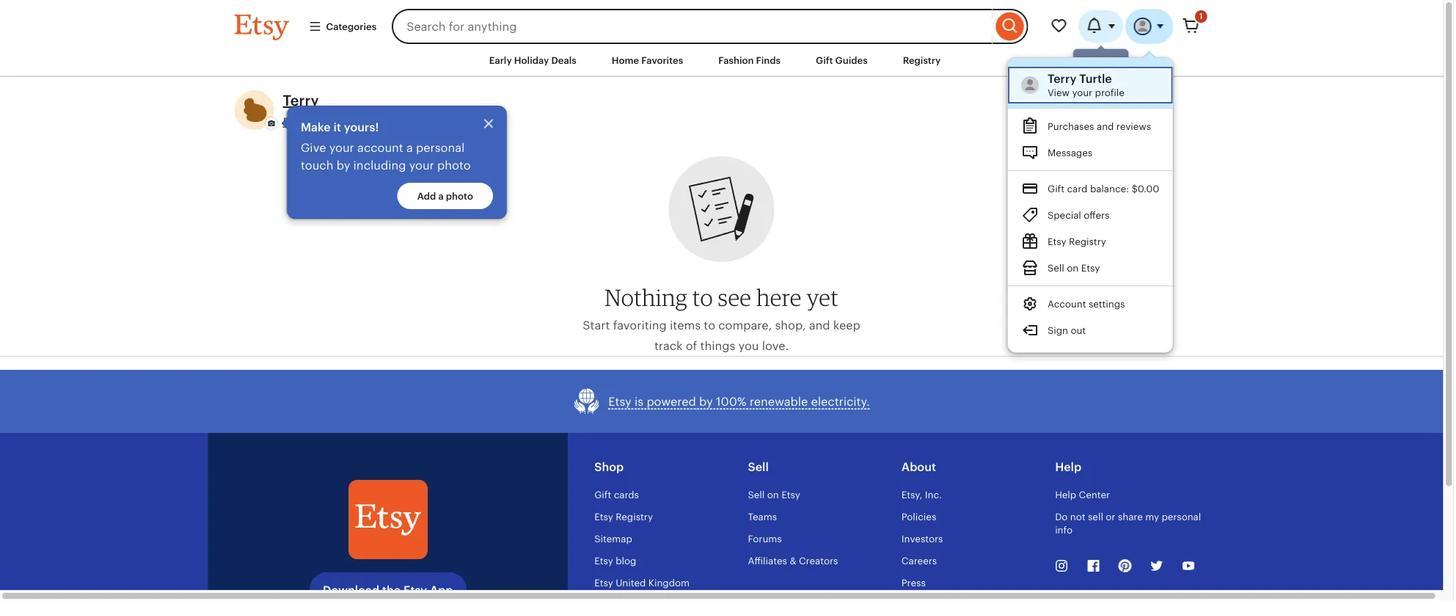 Task type: describe. For each thing, give the bounding box(es) containing it.
including
[[353, 159, 406, 172]]

categories
[[326, 21, 377, 32]]

1 vertical spatial to
[[704, 319, 716, 332]]

here
[[757, 283, 802, 311]]

&
[[790, 555, 797, 566]]

investors
[[902, 533, 943, 544]]

fashion finds
[[719, 55, 781, 66]]

etsy up 'sitemap' "link"
[[595, 511, 613, 522]]

etsy blog link
[[595, 555, 637, 566]]

nothing
[[605, 283, 688, 311]]

0 vertical spatial terry turtle's avatar image
[[1134, 18, 1152, 35]]

Search for anything text field
[[392, 9, 993, 44]]

1 horizontal spatial about
[[902, 460, 936, 474]]

personal inside make it yours! give your account a personal touch by including your photo
[[416, 141, 465, 154]]

info
[[1055, 525, 1073, 536]]

1 vertical spatial on
[[767, 489, 779, 500]]

home favorites
[[612, 55, 683, 66]]

0 vertical spatial to
[[693, 283, 713, 311]]

policies
[[902, 511, 937, 522]]

cards
[[614, 489, 639, 500]]

finds
[[756, 55, 781, 66]]

purchases
[[1048, 121, 1095, 132]]

account
[[357, 141, 403, 154]]

terry for terry turtle view your profile
[[1048, 72, 1077, 85]]

1 vertical spatial your
[[329, 141, 354, 154]]

powered
[[647, 395, 696, 408]]

forums link
[[748, 533, 782, 544]]

yours!
[[344, 121, 379, 134]]

help center link
[[1055, 489, 1110, 500]]

you
[[739, 339, 759, 352]]

teams
[[748, 511, 777, 522]]

a inside make it yours! give your account a personal touch by including your photo
[[407, 141, 413, 154]]

profile
[[1096, 87, 1125, 98]]

track
[[655, 339, 683, 352]]

investors link
[[902, 533, 943, 544]]

or
[[1106, 511, 1116, 522]]

fashion
[[719, 55, 754, 66]]

do
[[1055, 511, 1068, 522]]

etsy inside button
[[609, 395, 632, 408]]

0 horizontal spatial sell on etsy
[[748, 489, 801, 500]]

gift for gift card balance: $ 0.00
[[1048, 183, 1065, 194]]

sitemap link
[[595, 533, 632, 544]]

shop,
[[775, 319, 806, 332]]

deals
[[552, 55, 577, 66]]

account settings
[[1048, 299, 1126, 310]]

sell on etsy inside terry turtle banner
[[1048, 263, 1100, 274]]

settings
[[1089, 299, 1126, 310]]

love.
[[762, 339, 789, 352]]

it
[[334, 121, 341, 134]]

0 horizontal spatial etsy registry link
[[595, 511, 653, 522]]

by inside make it yours! give your account a personal touch by including your photo
[[337, 159, 350, 172]]

1
[[1200, 12, 1203, 21]]

0.00
[[1138, 183, 1160, 194]]

affiliates
[[748, 555, 787, 566]]

help center
[[1055, 489, 1110, 500]]

2 vertical spatial sell
[[748, 489, 765, 500]]

my
[[1146, 511, 1160, 522]]

kingdom
[[649, 577, 690, 588]]

affiliates & creators
[[748, 555, 838, 566]]

a inside button
[[438, 191, 444, 202]]

etsy left blog
[[595, 555, 613, 566]]

menu bar containing early holiday deals
[[208, 44, 1236, 77]]

etsy registry inside terry turtle banner
[[1048, 236, 1107, 247]]

terry turtle view your profile
[[1048, 72, 1125, 98]]

sell on etsy link inside terry turtle banner
[[1009, 255, 1173, 281]]

fashion finds link
[[708, 47, 792, 74]]

terry button
[[283, 90, 319, 111]]

home
[[612, 55, 639, 66]]

yet
[[807, 283, 839, 311]]

etsy, inc.
[[902, 489, 942, 500]]

early holiday deals
[[489, 55, 577, 66]]

add a photo button
[[398, 183, 493, 209]]

personal inside do not sell or share my personal info
[[1162, 511, 1202, 522]]

gift cards link
[[595, 489, 639, 500]]

0 horizontal spatial registry
[[616, 511, 653, 522]]

card
[[1068, 183, 1088, 194]]

do not sell or share my personal info link
[[1055, 511, 1202, 536]]

careers
[[902, 555, 937, 566]]

on inside 'link'
[[1067, 263, 1079, 274]]

press link
[[902, 577, 926, 588]]

give
[[301, 141, 326, 154]]

gift guides
[[816, 55, 868, 66]]

etsy united kingdom
[[595, 577, 690, 588]]

sell inside sell on etsy 'link'
[[1048, 263, 1065, 274]]

not
[[1071, 511, 1086, 522]]

and inside terry turtle banner
[[1097, 121, 1114, 132]]

gift cards
[[595, 489, 639, 500]]

sign
[[1048, 325, 1069, 336]]

special
[[1048, 210, 1082, 221]]

account
[[1048, 299, 1087, 310]]

terry about
[[283, 92, 425, 129]]

etsy down special at the right
[[1048, 236, 1067, 247]]

is
[[635, 395, 644, 408]]

blog
[[616, 555, 637, 566]]

your inside terry turtle view your profile
[[1073, 87, 1093, 98]]

do not sell or share my personal info
[[1055, 511, 1202, 536]]

purchases and reviews
[[1048, 121, 1152, 132]]

electricity.
[[811, 395, 870, 408]]



Task type: vqa. For each thing, say whether or not it's contained in the screenshot.
Make any space feel like home, sweet home with these fresh housewarming gift ideas. in the bottom of the page
no



Task type: locate. For each thing, give the bounding box(es) containing it.
menu bar
[[208, 44, 1236, 77]]

0 horizontal spatial sell on etsy link
[[748, 489, 801, 500]]

view your profile element
[[1048, 71, 1160, 86]]

gift left guides
[[816, 55, 833, 66]]

0 vertical spatial etsy registry
[[1048, 236, 1107, 247]]

registry link
[[892, 47, 952, 74]]

0 vertical spatial on
[[1067, 263, 1079, 274]]

1 horizontal spatial sell on etsy
[[1048, 263, 1100, 274]]

on up teams link
[[767, 489, 779, 500]]

0 horizontal spatial by
[[337, 159, 350, 172]]

see
[[718, 283, 752, 311]]

etsy,
[[902, 489, 923, 500]]

2 help from the top
[[1055, 489, 1077, 500]]

1 vertical spatial photo
[[446, 191, 473, 202]]

etsy is powered by 100% renewable electricity.
[[609, 395, 870, 408]]

registry down special offers link
[[1069, 236, 1107, 247]]

etsy left is
[[609, 395, 632, 408]]

sign out
[[1048, 325, 1086, 336]]

terry for terry about
[[283, 92, 319, 109]]

0 vertical spatial etsy registry link
[[1009, 228, 1173, 255]]

0 vertical spatial registry
[[903, 55, 941, 66]]

0 horizontal spatial a
[[407, 141, 413, 154]]

1 horizontal spatial terry
[[1048, 72, 1077, 85]]

0 horizontal spatial etsy registry
[[595, 511, 653, 522]]

on
[[1067, 263, 1079, 274], [767, 489, 779, 500]]

and inside nothing to see here yet start favoriting items to compare, shop, and keep track of things you love.
[[809, 319, 830, 332]]

etsy down etsy blog
[[595, 577, 613, 588]]

add
[[417, 191, 436, 202]]

2 horizontal spatial your
[[1073, 87, 1093, 98]]

0 vertical spatial personal
[[416, 141, 465, 154]]

sitemap
[[595, 533, 632, 544]]

personal right my
[[1162, 511, 1202, 522]]

etsy united kingdom link
[[595, 577, 690, 588]]

help up help center link
[[1055, 460, 1082, 474]]

etsy registry link down offers
[[1009, 228, 1173, 255]]

help for help center
[[1055, 489, 1077, 500]]

1 horizontal spatial registry
[[903, 55, 941, 66]]

home favorites link
[[601, 47, 694, 74]]

terry inside terry turtle view your profile
[[1048, 72, 1077, 85]]

favorites
[[642, 55, 683, 66]]

2 horizontal spatial gift
[[1048, 183, 1065, 194]]

inc.
[[925, 489, 942, 500]]

photo inside button
[[446, 191, 473, 202]]

0 vertical spatial sell on etsy
[[1048, 263, 1100, 274]]

1 horizontal spatial by
[[699, 395, 713, 408]]

photo inside make it yours! give your account a personal touch by including your photo
[[437, 159, 471, 172]]

terry turtle's avatar image left 1 link
[[1134, 18, 1152, 35]]

gift left card
[[1048, 183, 1065, 194]]

special offers
[[1048, 210, 1110, 221]]

gift
[[816, 55, 833, 66], [1048, 183, 1065, 194], [595, 489, 612, 500]]

careers link
[[902, 555, 937, 566]]

your down turtle
[[1073, 87, 1093, 98]]

start
[[583, 319, 610, 332]]

1 vertical spatial personal
[[1162, 511, 1202, 522]]

0 horizontal spatial on
[[767, 489, 779, 500]]

help up do
[[1055, 489, 1077, 500]]

0 vertical spatial and
[[1097, 121, 1114, 132]]

gift inside terry turtle banner
[[1048, 183, 1065, 194]]

$
[[1132, 183, 1138, 194]]

gift left "cards"
[[595, 489, 612, 500]]

registry inside terry turtle banner
[[1069, 236, 1107, 247]]

2 vertical spatial your
[[409, 159, 434, 172]]

registry inside menu bar
[[903, 55, 941, 66]]

gift for gift guides
[[816, 55, 833, 66]]

to left see
[[693, 283, 713, 311]]

1 horizontal spatial a
[[438, 191, 444, 202]]

photo up the add a photo
[[437, 159, 471, 172]]

0 horizontal spatial personal
[[416, 141, 465, 154]]

things
[[701, 339, 736, 352]]

terry up view
[[1048, 72, 1077, 85]]

early holiday deals link
[[478, 47, 588, 74]]

a down about 'button'
[[407, 141, 413, 154]]

0 vertical spatial terry
[[1048, 72, 1077, 85]]

balance:
[[1091, 183, 1130, 194]]

sell on etsy link up teams link
[[748, 489, 801, 500]]

1 horizontal spatial etsy registry link
[[1009, 228, 1173, 255]]

to
[[693, 283, 713, 311], [704, 319, 716, 332]]

and left reviews
[[1097, 121, 1114, 132]]

0 vertical spatial sell on etsy link
[[1009, 255, 1173, 281]]

sell on etsy
[[1048, 263, 1100, 274], [748, 489, 801, 500]]

forums
[[748, 533, 782, 544]]

1 vertical spatial sell
[[748, 460, 769, 474]]

on up "account"
[[1067, 263, 1079, 274]]

sign out link
[[1009, 317, 1173, 343]]

0 horizontal spatial about
[[391, 115, 425, 129]]

0 vertical spatial a
[[407, 141, 413, 154]]

about up 'account'
[[391, 115, 425, 129]]

0 vertical spatial sell
[[1048, 263, 1065, 274]]

terry turtle's avatar image
[[1134, 18, 1152, 35], [1022, 76, 1039, 94]]

by left 100%
[[699, 395, 713, 408]]

2 horizontal spatial registry
[[1069, 236, 1107, 247]]

reviews
[[1117, 121, 1152, 132]]

sell on etsy link up account settings link
[[1009, 255, 1173, 281]]

etsy registry link down "cards"
[[595, 511, 653, 522]]

photo
[[437, 159, 471, 172], [446, 191, 473, 202]]

etsy is powered by 100% renewable electricity. button
[[573, 388, 870, 416]]

share
[[1118, 511, 1143, 522]]

1 horizontal spatial your
[[409, 159, 434, 172]]

items
[[670, 319, 701, 332]]

to up things
[[704, 319, 716, 332]]

purchases and reviews link
[[1009, 113, 1173, 139]]

etsy registry
[[1048, 236, 1107, 247], [595, 511, 653, 522]]

personal down about 'button'
[[416, 141, 465, 154]]

united
[[616, 577, 646, 588]]

1 vertical spatial about
[[902, 460, 936, 474]]

help
[[1055, 460, 1082, 474], [1055, 489, 1077, 500]]

etsy registry down special offers
[[1048, 236, 1107, 247]]

etsy blog
[[595, 555, 637, 566]]

registry right guides
[[903, 55, 941, 66]]

0 horizontal spatial terry
[[283, 92, 319, 109]]

1 horizontal spatial terry turtle's avatar image
[[1134, 18, 1152, 35]]

1 vertical spatial gift
[[1048, 183, 1065, 194]]

0 vertical spatial about
[[391, 115, 425, 129]]

messages
[[1048, 148, 1093, 159]]

1 horizontal spatial gift
[[816, 55, 833, 66]]

by inside button
[[699, 395, 713, 408]]

registry down "cards"
[[616, 511, 653, 522]]

0 horizontal spatial your
[[329, 141, 354, 154]]

add a photo
[[417, 191, 473, 202]]

1 vertical spatial sell on etsy
[[748, 489, 801, 500]]

etsy inside 'link'
[[1082, 263, 1100, 274]]

0 vertical spatial gift
[[816, 55, 833, 66]]

about button
[[391, 115, 425, 129]]

categories button
[[298, 13, 388, 40]]

account settings link
[[1009, 291, 1173, 317]]

turtle
[[1080, 72, 1113, 85]]

view
[[1048, 87, 1070, 98]]

1 vertical spatial etsy registry link
[[595, 511, 653, 522]]

etsy up forums link
[[782, 489, 801, 500]]

compare,
[[719, 319, 772, 332]]

none search field inside terry turtle banner
[[392, 9, 1029, 44]]

terry turtle's avatar image left view
[[1022, 76, 1039, 94]]

etsy up account settings link
[[1082, 263, 1100, 274]]

help for help
[[1055, 460, 1082, 474]]

2 vertical spatial gift
[[595, 489, 612, 500]]

your up add
[[409, 159, 434, 172]]

by right touch
[[337, 159, 350, 172]]

personal
[[416, 141, 465, 154], [1162, 511, 1202, 522]]

favoriting
[[613, 319, 667, 332]]

1 vertical spatial terry turtle's avatar image
[[1022, 76, 1039, 94]]

0 vertical spatial help
[[1055, 460, 1082, 474]]

tooltip
[[283, 106, 507, 219]]

0 vertical spatial your
[[1073, 87, 1093, 98]]

about inside terry about
[[391, 115, 425, 129]]

and left the keep on the bottom right of the page
[[809, 319, 830, 332]]

about up etsy, inc.
[[902, 460, 936, 474]]

your down the it
[[329, 141, 354, 154]]

2 vertical spatial registry
[[616, 511, 653, 522]]

1 help from the top
[[1055, 460, 1082, 474]]

shop
[[595, 460, 624, 474]]

etsy registry down "cards"
[[595, 511, 653, 522]]

tooltip containing make it yours!
[[283, 106, 507, 219]]

1 vertical spatial terry
[[283, 92, 319, 109]]

holiday
[[514, 55, 549, 66]]

sell
[[1048, 263, 1065, 274], [748, 460, 769, 474], [748, 489, 765, 500]]

1 vertical spatial sell on etsy link
[[748, 489, 801, 500]]

sell on etsy up teams link
[[748, 489, 801, 500]]

center
[[1079, 489, 1110, 500]]

terry up make
[[283, 92, 319, 109]]

registry
[[903, 55, 941, 66], [1069, 236, 1107, 247], [616, 511, 653, 522]]

terry turtle banner
[[208, 0, 1236, 353]]

nothing to see here yet start favoriting items to compare, shop, and keep track of things you love.
[[583, 283, 861, 352]]

a right add
[[438, 191, 444, 202]]

etsy registry link
[[1009, 228, 1173, 255], [595, 511, 653, 522]]

sell on etsy up "account"
[[1048, 263, 1100, 274]]

1 vertical spatial help
[[1055, 489, 1077, 500]]

1 vertical spatial and
[[809, 319, 830, 332]]

gift inside gift guides link
[[816, 55, 833, 66]]

gift for gift cards
[[595, 489, 612, 500]]

0 horizontal spatial gift
[[595, 489, 612, 500]]

0 horizontal spatial and
[[809, 319, 830, 332]]

1 vertical spatial etsy registry
[[595, 511, 653, 522]]

terry
[[1048, 72, 1077, 85], [283, 92, 319, 109]]

1 horizontal spatial on
[[1067, 263, 1079, 274]]

None search field
[[392, 9, 1029, 44]]

of
[[686, 339, 697, 352]]

make
[[301, 121, 331, 134]]

1 horizontal spatial personal
[[1162, 511, 1202, 522]]

and
[[1097, 121, 1114, 132], [809, 319, 830, 332]]

0 vertical spatial by
[[337, 159, 350, 172]]

teams link
[[748, 511, 777, 522]]

1 vertical spatial a
[[438, 191, 444, 202]]

keep
[[834, 319, 861, 332]]

photo right add
[[446, 191, 473, 202]]

terry inside terry about
[[283, 92, 319, 109]]

creators
[[799, 555, 838, 566]]

1 horizontal spatial sell on etsy link
[[1009, 255, 1173, 281]]

0 vertical spatial photo
[[437, 159, 471, 172]]

0 horizontal spatial terry turtle's avatar image
[[1022, 76, 1039, 94]]

press
[[902, 577, 926, 588]]

1 vertical spatial by
[[699, 395, 713, 408]]

1 vertical spatial registry
[[1069, 236, 1107, 247]]

1 horizontal spatial etsy registry
[[1048, 236, 1107, 247]]

1 link
[[1174, 9, 1209, 44]]

1 horizontal spatial and
[[1097, 121, 1114, 132]]



